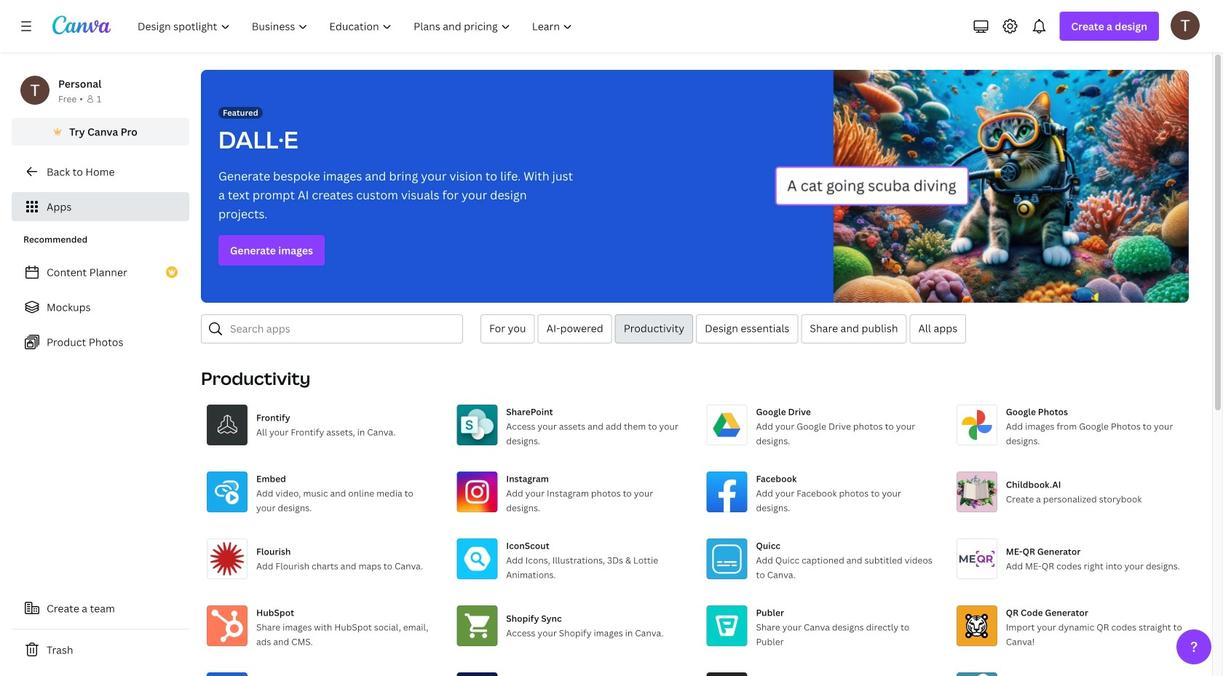 Task type: locate. For each thing, give the bounding box(es) containing it.
list
[[12, 258, 189, 357]]

terry turtle image
[[1171, 11, 1200, 40]]

top level navigation element
[[128, 12, 585, 41]]



Task type: describe. For each thing, give the bounding box(es) containing it.
Input field to search for apps search field
[[230, 315, 454, 343]]

an image with a cursor next to a text box containing the prompt "a cat going scuba diving" to generate an image. the generated image of a cat doing scuba diving is behind the text box. image
[[775, 70, 1189, 303]]



Task type: vqa. For each thing, say whether or not it's contained in the screenshot.
Terry Turtle icon
yes



